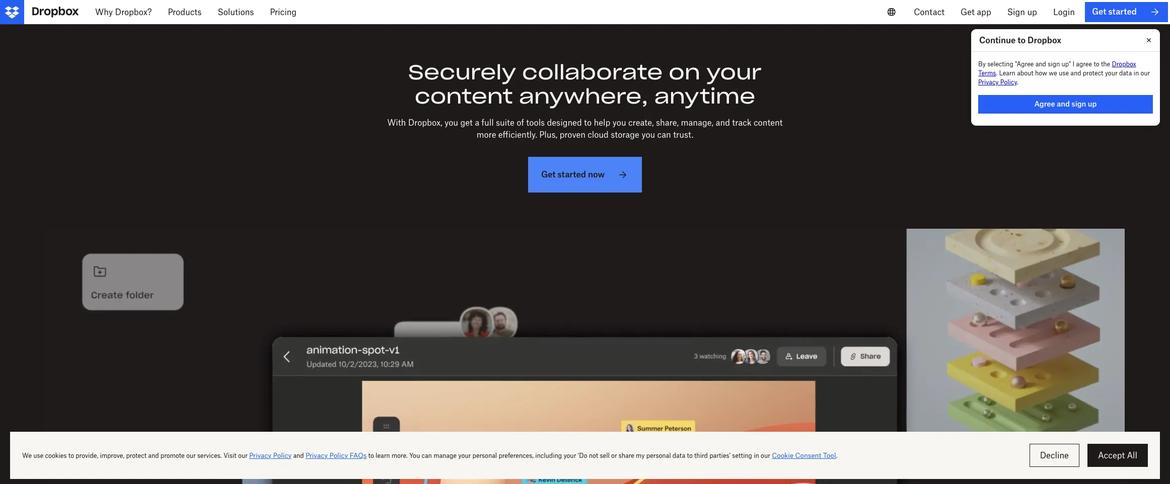 Task type: describe. For each thing, give the bounding box(es) containing it.
. learn about how we use and protect your data in our privacy policy .
[[979, 70, 1150, 86]]

can
[[658, 130, 671, 140]]

of
[[517, 118, 524, 128]]

we
[[1049, 70, 1058, 77]]

agree
[[1035, 100, 1055, 108]]

get started now
[[541, 170, 605, 180]]

create,
[[629, 118, 654, 128]]

solutions button
[[210, 0, 262, 24]]

anywhere,
[[519, 84, 648, 109]]

get for get app
[[961, 7, 975, 17]]

get app
[[961, 7, 991, 17]]

policy
[[1001, 79, 1017, 86]]

anytime
[[654, 84, 756, 109]]

started for get started
[[1109, 7, 1137, 17]]

0 vertical spatial sign
[[1048, 60, 1060, 68]]

designed
[[547, 118, 582, 128]]

proven
[[560, 130, 586, 140]]

sign inside button
[[1072, 100, 1087, 108]]

your inside securely collaborate on your content anywhere, anytime
[[707, 59, 762, 85]]

use
[[1059, 70, 1069, 77]]

dropbox?
[[115, 7, 152, 17]]

data
[[1120, 70, 1132, 77]]

products button
[[160, 0, 210, 24]]

how
[[1035, 70, 1048, 77]]

why
[[95, 7, 113, 17]]

0 vertical spatial to
[[1018, 35, 1026, 45]]

"agree
[[1015, 60, 1034, 68]]

and inside with dropbox, you get a full suite of tools designed to help you create, share, manage, and track content more efficiently. plus, proven cloud storage you can trust.
[[716, 118, 730, 128]]

get for get started
[[1092, 7, 1107, 17]]

and inside button
[[1057, 100, 1070, 108]]

up inside button
[[1088, 100, 1097, 108]]

now
[[588, 170, 605, 180]]

agree
[[1076, 60, 1092, 68]]

app
[[977, 7, 991, 17]]

pricing
[[270, 7, 297, 17]]

get started link
[[1085, 2, 1168, 22]]

storage
[[611, 130, 640, 140]]

sign up link
[[1000, 0, 1045, 24]]

securely
[[408, 59, 516, 85]]

1 horizontal spatial .
[[1017, 79, 1019, 86]]

in
[[1134, 70, 1139, 77]]

content inside with dropbox, you get a full suite of tools designed to help you create, share, manage, and track content more efficiently. plus, proven cloud storage you can trust.
[[754, 118, 783, 128]]

with dropbox, you get a full suite of tools designed to help you create, share, manage, and track content more efficiently. plus, proven cloud storage you can trust.
[[387, 118, 783, 140]]

the
[[1101, 60, 1111, 68]]

agree and sign up
[[1035, 100, 1097, 108]]

sign up
[[1008, 7, 1037, 17]]

to inside with dropbox, you get a full suite of tools designed to help you create, share, manage, and track content more efficiently. plus, proven cloud storage you can trust.
[[584, 118, 592, 128]]

and inside . learn about how we use and protect your data in our privacy policy .
[[1071, 70, 1082, 77]]

protect
[[1083, 70, 1104, 77]]

0 horizontal spatial .
[[996, 70, 998, 77]]

2 horizontal spatial you
[[642, 130, 655, 140]]

get started
[[1092, 7, 1137, 17]]

login
[[1054, 7, 1075, 17]]

with
[[387, 118, 406, 128]]

on
[[669, 59, 701, 85]]

pricing link
[[262, 0, 305, 24]]



Task type: vqa. For each thing, say whether or not it's contained in the screenshot.
Main Content
no



Task type: locate. For each thing, give the bounding box(es) containing it.
get inside get started link
[[1092, 7, 1107, 17]]

2 vertical spatial to
[[584, 118, 592, 128]]

content right track
[[754, 118, 783, 128]]

1 horizontal spatial started
[[1109, 7, 1137, 17]]

dropbox terms link
[[979, 60, 1137, 77]]

dropbox terms
[[979, 60, 1137, 77]]

your
[[707, 59, 762, 85], [1105, 70, 1118, 77]]

plus,
[[540, 130, 558, 140]]

to left help
[[584, 118, 592, 128]]

you
[[445, 118, 458, 128], [613, 118, 626, 128], [642, 130, 655, 140]]

dropbox up by selecting "agree and sign up" i agree to the
[[1028, 35, 1062, 45]]

get inside get app popup button
[[961, 7, 975, 17]]

0 vertical spatial up
[[1028, 7, 1037, 17]]

your down the the
[[1105, 70, 1118, 77]]

terms
[[979, 70, 996, 77]]

share,
[[656, 118, 679, 128]]

efficiently.
[[498, 130, 537, 140]]

manage,
[[681, 118, 714, 128]]

0 horizontal spatial started
[[558, 170, 586, 180]]

up
[[1028, 7, 1037, 17], [1088, 100, 1097, 108]]

get started now link
[[528, 157, 642, 193]]

.
[[996, 70, 998, 77], [1017, 79, 1019, 86]]

your right on
[[707, 59, 762, 85]]

1 horizontal spatial get
[[961, 7, 975, 17]]

by selecting "agree and sign up" i agree to the
[[979, 60, 1112, 68]]

tools
[[526, 118, 545, 128]]

you down create,
[[642, 130, 655, 140]]

i
[[1073, 60, 1075, 68]]

and up 'how'
[[1036, 60, 1047, 68]]

dropbox
[[1028, 35, 1062, 45], [1112, 60, 1137, 68]]

started for get started now
[[558, 170, 586, 180]]

to up the '"agree' at right
[[1018, 35, 1026, 45]]

get app button
[[953, 0, 1000, 24]]

products
[[168, 7, 202, 17]]

to
[[1018, 35, 1026, 45], [1094, 60, 1100, 68], [584, 118, 592, 128]]

up down protect
[[1088, 100, 1097, 108]]

1 horizontal spatial dropbox
[[1112, 60, 1137, 68]]

0 horizontal spatial content
[[415, 84, 513, 109]]

get right login
[[1092, 7, 1107, 17]]

contact button
[[906, 0, 953, 24]]

1 vertical spatial to
[[1094, 60, 1100, 68]]

privacy policy link
[[979, 79, 1017, 86]]

1 horizontal spatial up
[[1088, 100, 1097, 108]]

collaborate
[[522, 59, 663, 85]]

and left track
[[716, 118, 730, 128]]

and
[[1036, 60, 1047, 68], [1071, 70, 1082, 77], [1057, 100, 1070, 108], [716, 118, 730, 128]]

0 vertical spatial started
[[1109, 7, 1137, 17]]

and right agree
[[1057, 100, 1070, 108]]

full
[[482, 118, 494, 128]]

track
[[732, 118, 752, 128]]

selecting
[[988, 60, 1014, 68]]

you up storage
[[613, 118, 626, 128]]

0 vertical spatial .
[[996, 70, 998, 77]]

help
[[594, 118, 611, 128]]

agree and sign up button
[[979, 95, 1153, 114]]

more
[[477, 130, 496, 140]]

0 horizontal spatial dropbox
[[1028, 35, 1062, 45]]

1 vertical spatial content
[[754, 118, 783, 128]]

up right sign
[[1028, 7, 1037, 17]]

1 horizontal spatial your
[[1105, 70, 1118, 77]]

1 horizontal spatial to
[[1018, 35, 1026, 45]]

up"
[[1062, 60, 1071, 68]]

continue
[[980, 35, 1016, 45]]

cloud
[[588, 130, 609, 140]]

get inside get started now link
[[541, 170, 556, 180]]

you left get
[[445, 118, 458, 128]]

content up get
[[415, 84, 513, 109]]

content
[[415, 84, 513, 109], [754, 118, 783, 128]]

sign down . learn about how we use and protect your data in our privacy policy .
[[1072, 100, 1087, 108]]

why dropbox? button
[[87, 0, 160, 24]]

1 vertical spatial up
[[1088, 100, 1097, 108]]

0 horizontal spatial up
[[1028, 7, 1037, 17]]

by
[[979, 60, 986, 68]]

0 vertical spatial dropbox
[[1028, 35, 1062, 45]]

0 horizontal spatial your
[[707, 59, 762, 85]]

2 horizontal spatial to
[[1094, 60, 1100, 68]]

1 horizontal spatial you
[[613, 118, 626, 128]]

get
[[1092, 7, 1107, 17], [961, 7, 975, 17], [541, 170, 556, 180]]

1 vertical spatial started
[[558, 170, 586, 180]]

2 horizontal spatial get
[[1092, 7, 1107, 17]]

why dropbox?
[[95, 7, 152, 17]]

1 horizontal spatial content
[[754, 118, 783, 128]]

your inside . learn about how we use and protect your data in our privacy policy .
[[1105, 70, 1118, 77]]

dropbox inside dropbox terms
[[1112, 60, 1137, 68]]

and down i
[[1071, 70, 1082, 77]]

a
[[475, 118, 479, 128]]

to left the the
[[1094, 60, 1100, 68]]

get for get started now
[[541, 170, 556, 180]]

sign
[[1048, 60, 1060, 68], [1072, 100, 1087, 108]]

started
[[1109, 7, 1137, 17], [558, 170, 586, 180]]

1 vertical spatial dropbox
[[1112, 60, 1137, 68]]

get down plus,
[[541, 170, 556, 180]]

. down "about" at the right top
[[1017, 79, 1019, 86]]

content inside securely collaborate on your content anywhere, anytime
[[415, 84, 513, 109]]

dropbox up 'data'
[[1112, 60, 1137, 68]]

get
[[461, 118, 473, 128]]

our
[[1141, 70, 1150, 77]]

learn
[[999, 70, 1016, 77]]

. up privacy policy link
[[996, 70, 998, 77]]

0 vertical spatial content
[[415, 84, 513, 109]]

get left app
[[961, 7, 975, 17]]

sign
[[1008, 7, 1025, 17]]

contact
[[914, 7, 945, 17]]

0 horizontal spatial you
[[445, 118, 458, 128]]

dropbox,
[[408, 118, 443, 128]]

login link
[[1045, 0, 1083, 24]]

about
[[1017, 70, 1034, 77]]

solutions
[[218, 7, 254, 17]]

continue to dropbox
[[980, 35, 1062, 45]]

0 horizontal spatial get
[[541, 170, 556, 180]]

1 horizontal spatial sign
[[1072, 100, 1087, 108]]

0 horizontal spatial to
[[584, 118, 592, 128]]

sign up we at the top of the page
[[1048, 60, 1060, 68]]

privacy
[[979, 79, 999, 86]]

0 horizontal spatial sign
[[1048, 60, 1060, 68]]

securely collaborate on your content anywhere, anytime
[[408, 59, 762, 109]]

1 vertical spatial .
[[1017, 79, 1019, 86]]

trust.
[[673, 130, 694, 140]]

1 vertical spatial sign
[[1072, 100, 1087, 108]]

suite
[[496, 118, 515, 128]]



